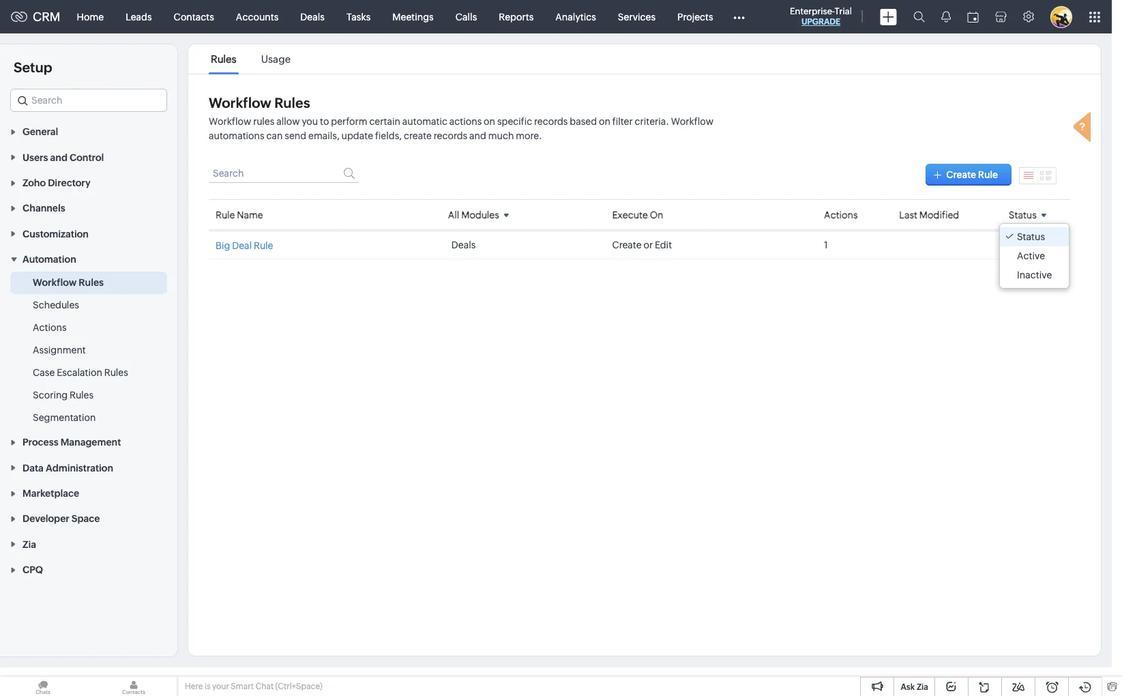 Task type: locate. For each thing, give the bounding box(es) containing it.
deals down all
[[452, 240, 476, 251]]

profile image
[[1051, 6, 1073, 28]]

rules link
[[209, 53, 239, 65]]

enterprise-
[[790, 6, 835, 16]]

name
[[237, 209, 263, 220]]

rules up allow
[[275, 95, 310, 111]]

1 horizontal spatial rule
[[254, 240, 273, 251]]

zoho directory
[[23, 178, 91, 188]]

contacts
[[174, 11, 214, 22]]

create
[[404, 130, 432, 141]]

reports
[[499, 11, 534, 22]]

management
[[60, 437, 121, 448]]

case escalation rules
[[33, 367, 128, 378]]

0 horizontal spatial and
[[50, 152, 68, 163]]

reports link
[[488, 0, 545, 33]]

meetings
[[393, 11, 434, 22]]

send
[[285, 130, 307, 141]]

0 horizontal spatial search text field
[[11, 89, 167, 111]]

zia up the cpq
[[23, 539, 36, 550]]

0 vertical spatial zia
[[23, 539, 36, 550]]

to
[[320, 116, 329, 127]]

search text field up general dropdown button
[[11, 89, 167, 111]]

segmentation link
[[33, 411, 96, 425]]

crm link
[[11, 10, 60, 24]]

actions up 1 on the top right of the page
[[825, 209, 859, 220]]

workflow rules allow you to perform certain automatic actions on specific records based on filter criteria. workflow automations can send emails, update fields, create records and much more.
[[209, 116, 714, 141]]

0 vertical spatial rule
[[979, 169, 999, 180]]

assignment link
[[33, 343, 86, 357]]

0 horizontal spatial records
[[434, 130, 468, 141]]

records up more.
[[535, 116, 568, 127]]

search text field down can
[[209, 164, 359, 183]]

0 horizontal spatial rule
[[216, 209, 235, 220]]

Status field
[[1009, 205, 1052, 224]]

on left filter
[[599, 116, 611, 127]]

Search text field
[[11, 89, 167, 111], [209, 164, 359, 183]]

execute
[[613, 209, 648, 220]]

marketplace button
[[0, 480, 177, 506]]

2 horizontal spatial rule
[[979, 169, 999, 180]]

create left or
[[613, 240, 642, 251]]

1 vertical spatial status
[[1018, 231, 1046, 242]]

zia right ask
[[917, 683, 929, 692]]

workflow rules up the rules
[[209, 95, 310, 111]]

calls link
[[445, 0, 488, 33]]

0 horizontal spatial workflow rules
[[33, 277, 104, 288]]

workflow rules link
[[33, 276, 104, 289]]

0 vertical spatial status
[[1009, 210, 1037, 220]]

users
[[23, 152, 48, 163]]

crm
[[33, 10, 60, 24]]

case escalation rules link
[[33, 366, 128, 380]]

1 vertical spatial and
[[50, 152, 68, 163]]

0 vertical spatial records
[[535, 116, 568, 127]]

2 on from the left
[[599, 116, 611, 127]]

0 vertical spatial and
[[470, 130, 487, 141]]

channels button
[[0, 195, 177, 221]]

and right users
[[50, 152, 68, 163]]

rules down contacts link
[[211, 53, 237, 65]]

0 horizontal spatial actions
[[33, 322, 67, 333]]

rules down automation dropdown button
[[79, 277, 104, 288]]

active
[[1018, 251, 1046, 261]]

big
[[216, 240, 230, 251]]

developer space
[[23, 514, 100, 525]]

services
[[618, 11, 656, 22]]

automatic
[[403, 116, 448, 127]]

workflow up automations
[[209, 116, 251, 127]]

deals left tasks
[[301, 11, 325, 22]]

workflow rules
[[209, 95, 310, 111], [33, 277, 104, 288]]

automation region
[[0, 272, 177, 429]]

0 horizontal spatial create
[[613, 240, 642, 251]]

automation
[[23, 254, 76, 265]]

zia button
[[0, 531, 177, 557]]

create inside create rule button
[[947, 169, 977, 180]]

tasks link
[[336, 0, 382, 33]]

tree
[[1001, 224, 1070, 288]]

ask zia
[[901, 683, 929, 692]]

list containing rules
[[199, 44, 303, 74]]

big deal rule
[[216, 240, 273, 251]]

signals element
[[934, 0, 960, 33]]

1 horizontal spatial and
[[470, 130, 487, 141]]

create for create rule
[[947, 169, 977, 180]]

on
[[484, 116, 496, 127], [599, 116, 611, 127]]

0 vertical spatial create
[[947, 169, 977, 180]]

actions down schedules link
[[33, 322, 67, 333]]

workflow up schedules link
[[33, 277, 77, 288]]

tree containing status
[[1001, 224, 1070, 288]]

rule
[[979, 169, 999, 180], [216, 209, 235, 220], [254, 240, 273, 251]]

zia
[[23, 539, 36, 550], [917, 683, 929, 692]]

1
[[825, 240, 829, 251]]

1 vertical spatial deals
[[452, 240, 476, 251]]

list
[[199, 44, 303, 74]]

0 horizontal spatial zia
[[23, 539, 36, 550]]

1 vertical spatial actions
[[33, 322, 67, 333]]

create rule
[[947, 169, 999, 180]]

1 horizontal spatial on
[[599, 116, 611, 127]]

actions
[[450, 116, 482, 127]]

last modified
[[900, 209, 960, 220]]

create up modified
[[947, 169, 977, 180]]

1 horizontal spatial zia
[[917, 683, 929, 692]]

1 vertical spatial workflow rules
[[33, 277, 104, 288]]

specific
[[498, 116, 533, 127]]

1 on from the left
[[484, 116, 496, 127]]

update
[[342, 130, 373, 141]]

allow
[[277, 116, 300, 127]]

users and control button
[[0, 144, 177, 170]]

create rule button
[[926, 164, 1012, 186]]

None field
[[10, 89, 167, 112]]

0 horizontal spatial deals
[[301, 11, 325, 22]]

1 horizontal spatial create
[[947, 169, 977, 180]]

data administration button
[[0, 455, 177, 480]]

1 horizontal spatial search text field
[[209, 164, 359, 183]]

2 vertical spatial rule
[[254, 240, 273, 251]]

contacts image
[[91, 677, 177, 696]]

all modules
[[448, 210, 500, 220]]

status
[[1009, 210, 1037, 220], [1018, 231, 1046, 242]]

actions link
[[33, 321, 67, 335]]

enterprise-trial upgrade
[[790, 6, 853, 27]]

0 vertical spatial deals
[[301, 11, 325, 22]]

workflow right criteria.
[[672, 116, 714, 127]]

setup
[[14, 59, 52, 75]]

records
[[535, 116, 568, 127], [434, 130, 468, 141]]

records down actions
[[434, 130, 468, 141]]

scoring rules
[[33, 390, 94, 401]]

trial
[[835, 6, 853, 16]]

is
[[205, 682, 211, 691]]

signals image
[[942, 11, 952, 23]]

create
[[947, 169, 977, 180], [613, 240, 642, 251]]

leads link
[[115, 0, 163, 33]]

workflow rules up schedules link
[[33, 277, 104, 288]]

your
[[212, 682, 229, 691]]

process management button
[[0, 429, 177, 455]]

data
[[23, 463, 44, 474]]

developer
[[23, 514, 69, 525]]

on up the much
[[484, 116, 496, 127]]

and inside dropdown button
[[50, 152, 68, 163]]

automation button
[[0, 246, 177, 272]]

meetings link
[[382, 0, 445, 33]]

0 vertical spatial actions
[[825, 209, 859, 220]]

1 horizontal spatial workflow rules
[[209, 95, 310, 111]]

0 horizontal spatial on
[[484, 116, 496, 127]]

all
[[448, 210, 460, 220]]

and
[[470, 130, 487, 141], [50, 152, 68, 163]]

fields,
[[375, 130, 402, 141]]

1 vertical spatial zia
[[917, 683, 929, 692]]

1 vertical spatial create
[[613, 240, 642, 251]]

1 horizontal spatial records
[[535, 116, 568, 127]]

space
[[72, 514, 100, 525]]

and down actions
[[470, 130, 487, 141]]

customization button
[[0, 221, 177, 246]]

home link
[[66, 0, 115, 33]]

escalation
[[57, 367, 102, 378]]



Task type: vqa. For each thing, say whether or not it's contained in the screenshot.
tree
yes



Task type: describe. For each thing, give the bounding box(es) containing it.
criteria.
[[635, 116, 670, 127]]

cpq button
[[0, 557, 177, 582]]

accounts
[[236, 11, 279, 22]]

scoring
[[33, 390, 68, 401]]

usage link
[[259, 53, 293, 65]]

modules
[[462, 210, 500, 220]]

usage
[[261, 53, 291, 65]]

process
[[23, 437, 58, 448]]

workflow inside automation region
[[33, 277, 77, 288]]

calls
[[456, 11, 477, 22]]

zoho directory button
[[0, 170, 177, 195]]

much
[[489, 130, 514, 141]]

scoring rules link
[[33, 388, 94, 402]]

create menu element
[[872, 0, 906, 33]]

execute on
[[613, 209, 664, 220]]

chats image
[[0, 677, 86, 696]]

workflow up the rules
[[209, 95, 272, 111]]

1 horizontal spatial actions
[[825, 209, 859, 220]]

create for create or edit
[[613, 240, 642, 251]]

automations
[[209, 130, 265, 141]]

leads
[[126, 11, 152, 22]]

smart
[[231, 682, 254, 691]]

directory
[[48, 178, 91, 188]]

zoho
[[23, 178, 46, 188]]

channels
[[23, 203, 65, 214]]

1 horizontal spatial deals
[[452, 240, 476, 251]]

(ctrl+space)
[[275, 682, 323, 691]]

1 vertical spatial rule
[[216, 209, 235, 220]]

here
[[185, 682, 203, 691]]

you
[[302, 116, 318, 127]]

chat
[[256, 682, 274, 691]]

assignment
[[33, 345, 86, 356]]

upgrade
[[802, 17, 841, 27]]

users and control
[[23, 152, 104, 163]]

0 vertical spatial search text field
[[11, 89, 167, 111]]

status inside "status" field
[[1009, 210, 1037, 220]]

rules down case escalation rules link
[[70, 390, 94, 401]]

schedules link
[[33, 298, 79, 312]]

edit
[[655, 240, 672, 251]]

accounts link
[[225, 0, 290, 33]]

services link
[[607, 0, 667, 33]]

zia inside dropdown button
[[23, 539, 36, 550]]

process management
[[23, 437, 121, 448]]

rules inside list
[[211, 53, 237, 65]]

profile element
[[1043, 0, 1081, 33]]

marketplace
[[23, 488, 79, 499]]

create menu image
[[881, 9, 898, 25]]

contacts link
[[163, 0, 225, 33]]

actions inside automation region
[[33, 322, 67, 333]]

analytics link
[[545, 0, 607, 33]]

Other Modules field
[[725, 6, 754, 28]]

general button
[[0, 119, 177, 144]]

certain
[[370, 116, 401, 127]]

rules
[[253, 116, 275, 127]]

customization
[[23, 228, 89, 239]]

can
[[267, 130, 283, 141]]

more.
[[516, 130, 542, 141]]

search element
[[906, 0, 934, 33]]

workflow rules inside automation region
[[33, 277, 104, 288]]

create or edit
[[613, 240, 672, 251]]

All Modules field
[[448, 205, 515, 224]]

1 vertical spatial records
[[434, 130, 468, 141]]

and inside workflow rules allow you to perform certain automatic actions on specific records based on filter criteria. workflow automations can send emails, update fields, create records and much more.
[[470, 130, 487, 141]]

perform
[[331, 116, 368, 127]]

calendar image
[[968, 11, 980, 22]]

tasks
[[347, 11, 371, 22]]

or
[[644, 240, 653, 251]]

1 vertical spatial search text field
[[209, 164, 359, 183]]

analytics
[[556, 11, 596, 22]]

big deal rule link
[[216, 239, 273, 251]]

inactive
[[1018, 270, 1053, 281]]

case
[[33, 367, 55, 378]]

control
[[70, 152, 104, 163]]

segmentation
[[33, 412, 96, 423]]

ask
[[901, 683, 916, 692]]

cpq
[[23, 565, 43, 576]]

projects
[[678, 11, 714, 22]]

rule inside button
[[979, 169, 999, 180]]

0 vertical spatial workflow rules
[[209, 95, 310, 111]]

rules right escalation
[[104, 367, 128, 378]]

home
[[77, 11, 104, 22]]

emails,
[[309, 130, 340, 141]]

deal
[[232, 240, 252, 251]]

developer space button
[[0, 506, 177, 531]]

filter
[[613, 116, 633, 127]]

search image
[[914, 11, 926, 23]]

here is your smart chat (ctrl+space)
[[185, 682, 323, 691]]



